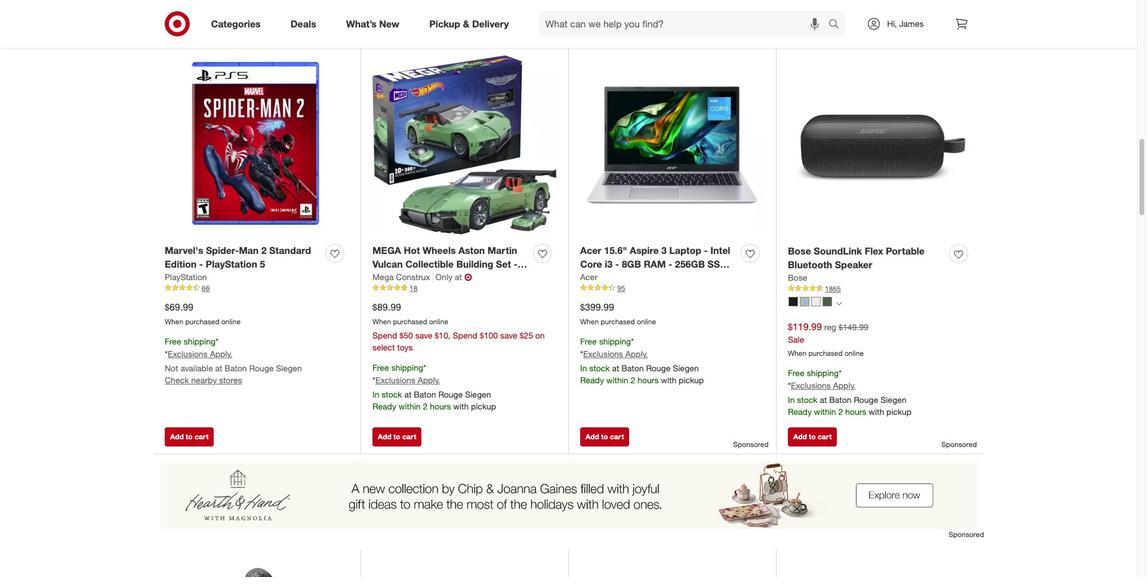 Task type: vqa. For each thing, say whether or not it's contained in the screenshot.
the left hours
yes



Task type: locate. For each thing, give the bounding box(es) containing it.
hours
[[638, 376, 659, 386], [430, 402, 451, 412], [845, 407, 866, 417]]

free
[[165, 337, 181, 347], [580, 337, 597, 347], [372, 363, 389, 373], [788, 368, 804, 379]]

free for exclusions apply. button below $119.99 reg $149.99 sale when purchased online at the bottom right
[[788, 368, 804, 379]]

siegen for exclusions apply. button above available
[[276, 364, 302, 374]]

3
[[661, 245, 667, 257]]

2 inside marvel's spider-man 2 standard edition - playstation 5
[[261, 245, 267, 257]]

- up 11
[[668, 258, 672, 270]]

bose soundlink flex portable bluetooth speaker image
[[788, 53, 972, 238], [788, 53, 972, 238]]

standard
[[269, 245, 311, 257]]

spend up select
[[372, 331, 397, 341]]

2 horizontal spatial pickup
[[886, 407, 911, 417]]

* down $399.99
[[580, 349, 583, 359]]

1 acer from the top
[[580, 245, 601, 257]]

acer for acer
[[580, 272, 598, 282]]

aston
[[458, 245, 485, 257]]

free shipping * * exclusions apply. not available at baton rouge siegen check nearby stores
[[165, 337, 302, 386]]

black image
[[788, 297, 798, 307]]

ready for acer 15.6" aspire 3 laptop - intel core i3 - 8gb ram - 256gb ssd storage - windows 11 in s mode - silver (a315-58-350l)
[[580, 376, 604, 386]]

with for bose soundlink flex portable bluetooth speaker
[[869, 407, 884, 417]]

acer inside acer 15.6" aspire 3 laptop - intel core i3 - 8gb ram - 256gb ssd storage - windows 11 in s mode - silver (a315-58-350l)
[[580, 245, 601, 257]]

0 vertical spatial playstation
[[206, 258, 257, 270]]

0 vertical spatial acer
[[580, 245, 601, 257]]

acer 15.6" aspire 3 laptop - intel core i3 - 8gb ram - 256gb ssd storage - windows 11 in s mode - silver (a315-58-350l) image
[[580, 53, 764, 237], [580, 53, 764, 237]]

siegen inside free shipping * * exclusions apply. not available at baton rouge siegen check nearby stores
[[276, 364, 302, 374]]

add to cart
[[170, 20, 209, 29], [378, 20, 416, 29], [586, 20, 624, 29], [793, 20, 832, 29], [170, 433, 209, 441], [378, 433, 416, 441], [586, 433, 624, 441], [793, 433, 832, 441]]

apply. for exclusions apply. button underneath toys
[[418, 376, 440, 386]]

apply. down $10,
[[418, 376, 440, 386]]

1 spend from the left
[[372, 331, 397, 341]]

exclusions for exclusions apply. button above available
[[168, 349, 208, 359]]

66 link
[[165, 283, 349, 294]]

rouge inside free shipping * * exclusions apply. not available at baton rouge siegen check nearby stores
[[249, 364, 274, 374]]

purchased inside $89.99 when purchased online spend $50 save $10, spend $100 save $25 on select toys
[[393, 317, 427, 326]]

when down $399.99
[[580, 317, 599, 326]]

purchased inside $399.99 when purchased online
[[601, 317, 635, 326]]

playstation down spider-
[[206, 258, 257, 270]]

in
[[580, 364, 587, 374], [372, 390, 379, 400], [788, 395, 795, 405]]

0 vertical spatial bose
[[788, 245, 811, 257]]

construx
[[396, 272, 430, 282]]

- right set
[[514, 258, 518, 270]]

baton for exclusions apply. button underneath toys
[[414, 390, 436, 400]]

purchased inside $119.99 reg $149.99 sale when purchased online
[[808, 349, 843, 358]]

in
[[682, 272, 690, 284]]

within
[[606, 376, 628, 386], [399, 402, 421, 412], [814, 407, 836, 417]]

apply. down $399.99 when purchased online at the bottom
[[625, 349, 648, 359]]

1865
[[825, 284, 841, 293]]

free inside free shipping * * exclusions apply. not available at baton rouge siegen check nearby stores
[[165, 337, 181, 347]]

acer 15.6" aspire 3 laptop - intel core i3 - 8gb ram - 256gb ssd storage - windows 11 in s mode - silver (a315-58-350l) link
[[580, 244, 736, 297]]

2 save from the left
[[500, 331, 517, 341]]

purchased down $399.99
[[601, 317, 635, 326]]

baton for exclusions apply. button below $119.99 reg $149.99 sale when purchased online at the bottom right
[[829, 395, 851, 405]]

online inside $89.99 when purchased online spend $50 save $10, spend $100 save $25 on select toys
[[429, 317, 448, 326]]

What can we help you find? suggestions appear below search field
[[538, 11, 832, 37]]

advertisement region
[[153, 462, 984, 530]]

shipping down $399.99 when purchased online at the bottom
[[599, 337, 631, 347]]

s
[[693, 272, 699, 284]]

with for acer 15.6" aspire 3 laptop - intel core i3 - 8gb ram - 256gb ssd storage - windows 11 in s mode - silver (a315-58-350l)
[[661, 376, 676, 386]]

* down $399.99 when purchased online at the bottom
[[631, 337, 634, 347]]

when inside $119.99 reg $149.99 sale when purchased online
[[788, 349, 806, 358]]

hi, james
[[887, 19, 924, 29]]

at for exclusions apply. button below $119.99 reg $149.99 sale when purchased online at the bottom right
[[820, 395, 827, 405]]

online inside $399.99 when purchased online
[[637, 317, 656, 326]]

save right $50 on the left
[[415, 331, 432, 341]]

toys
[[397, 343, 413, 353]]

bluetooth
[[788, 259, 832, 271]]

building
[[456, 258, 493, 270]]

categories link
[[201, 11, 276, 37]]

add to cart button
[[165, 15, 214, 34], [372, 15, 422, 34], [580, 15, 629, 34], [788, 15, 837, 34], [165, 428, 214, 447], [372, 428, 422, 447], [580, 428, 629, 447], [788, 428, 837, 447]]

apply. up stores
[[210, 349, 232, 359]]

when
[[165, 317, 183, 326], [372, 317, 391, 326], [580, 317, 599, 326], [788, 349, 806, 358]]

apply. for exclusions apply. button above available
[[210, 349, 232, 359]]

0 horizontal spatial with
[[453, 402, 469, 412]]

when inside $399.99 when purchased online
[[580, 317, 599, 326]]

shipping for exclusions apply. button above available
[[184, 337, 216, 347]]

shipping up available
[[184, 337, 216, 347]]

mega
[[372, 272, 394, 282]]

online up free shipping * * exclusions apply. not available at baton rouge siegen check nearby stores
[[221, 317, 241, 326]]

free down $399.99
[[580, 337, 597, 347]]

2 for exclusions apply. button below $119.99 reg $149.99 sale when purchased online at the bottom right
[[838, 407, 843, 417]]

$399.99
[[580, 301, 614, 313]]

ram
[[644, 258, 666, 270]]

when for $399.99
[[580, 317, 599, 326]]

apply. down $119.99 reg $149.99 sale when purchased online at the bottom right
[[833, 381, 856, 391]]

exclusions up available
[[168, 349, 208, 359]]

to
[[186, 20, 193, 29], [393, 20, 400, 29], [601, 20, 608, 29], [809, 20, 816, 29], [186, 433, 193, 441], [393, 433, 400, 441], [601, 433, 608, 441], [809, 433, 816, 441]]

$10,
[[435, 331, 450, 341]]

what's new
[[346, 18, 399, 30]]

exclusions apply. button
[[168, 349, 232, 361], [583, 349, 648, 361], [375, 375, 440, 387], [791, 380, 856, 392]]

blue image
[[800, 297, 809, 307]]

when down the "$89.99"
[[372, 317, 391, 326]]

all colors element
[[836, 300, 842, 307]]

purchased inside $69.99 when purchased online
[[185, 317, 219, 326]]

siegen
[[276, 364, 302, 374], [673, 364, 699, 374], [465, 390, 491, 400], [881, 395, 907, 405]]

- inside marvel's spider-man 2 standard edition - playstation 5
[[199, 258, 203, 270]]

free for exclusions apply. button under $399.99 when purchased online at the bottom
[[580, 337, 597, 347]]

1 horizontal spatial ready
[[580, 376, 604, 386]]

2 horizontal spatial within
[[814, 407, 836, 417]]

stock for bose soundlink flex portable bluetooth speaker
[[797, 395, 817, 405]]

1 horizontal spatial save
[[500, 331, 517, 341]]

exclusions down toys
[[375, 376, 415, 386]]

15.6"
[[604, 245, 627, 257]]

1 vertical spatial acer
[[580, 272, 598, 282]]

2 horizontal spatial in
[[788, 395, 795, 405]]

when down "$69.99"
[[165, 317, 183, 326]]

bose up bluetooth
[[788, 245, 811, 257]]

free shipping * * exclusions apply. in stock at  baton rouge siegen ready within 2 hours with pickup down $399.99 when purchased online at the bottom
[[580, 337, 704, 386]]

apply. inside free shipping * * exclusions apply. not available at baton rouge siegen check nearby stores
[[210, 349, 232, 359]]

0 horizontal spatial hours
[[430, 402, 451, 412]]

2 horizontal spatial ready
[[788, 407, 812, 417]]

shipping for exclusions apply. button under $399.99 when purchased online at the bottom
[[599, 337, 631, 347]]

sponsored
[[318, 27, 353, 36], [525, 27, 561, 36], [733, 440, 768, 449], [941, 440, 977, 449], [949, 530, 984, 539]]

bose soundlink flex portable bluetooth speaker
[[788, 245, 925, 271]]

hours for acer 15.6" aspire 3 laptop - intel core i3 - 8gb ram - 256gb ssd storage - windows 11 in s mode - silver (a315-58-350l)
[[638, 376, 659, 386]]

hot
[[404, 245, 420, 257]]

$69.99 when purchased online
[[165, 301, 241, 326]]

purchased for $399.99
[[601, 317, 635, 326]]

free down sale
[[788, 368, 804, 379]]

search
[[823, 19, 852, 31]]

5
[[260, 258, 265, 270]]

jlab go air pop true wireless bluetooth earbuds image
[[165, 561, 349, 578], [165, 561, 349, 578]]

bose down bluetooth
[[788, 273, 807, 283]]

add
[[170, 20, 184, 29], [378, 20, 391, 29], [586, 20, 599, 29], [793, 20, 807, 29], [170, 433, 184, 441], [378, 433, 391, 441], [586, 433, 599, 441], [793, 433, 807, 441]]

online inside $69.99 when purchased online
[[221, 317, 241, 326]]

1 horizontal spatial in
[[580, 364, 587, 374]]

0 horizontal spatial stock
[[382, 390, 402, 400]]

- up playstation link
[[199, 258, 203, 270]]

bose for bose soundlink flex portable bluetooth speaker
[[788, 245, 811, 257]]

2 horizontal spatial with
[[869, 407, 884, 417]]

silver
[[580, 286, 605, 297]]

marvel's spider-man 2 standard edition - playstation 5 image
[[165, 53, 349, 237], [165, 53, 349, 237]]

playstation inside marvel's spider-man 2 standard edition - playstation 5
[[206, 258, 257, 270]]

exclusions apply. button down $399.99 when purchased online at the bottom
[[583, 349, 648, 361]]

shipping inside free shipping * * exclusions apply. not available at baton rouge siegen check nearby stores
[[184, 337, 216, 347]]

0 horizontal spatial spend
[[372, 331, 397, 341]]

sale
[[788, 335, 804, 345]]

acer up core
[[580, 245, 601, 257]]

free down select
[[372, 363, 389, 373]]

1 bose from the top
[[788, 245, 811, 257]]

baton inside free shipping * * exclusions apply. not available at baton rouge siegen check nearby stores
[[225, 364, 247, 374]]

1 horizontal spatial within
[[606, 376, 628, 386]]

online down 58-
[[637, 317, 656, 326]]

$119.99
[[788, 321, 822, 333]]

*
[[216, 337, 218, 347], [631, 337, 634, 347], [165, 349, 168, 359], [580, 349, 583, 359], [423, 363, 426, 373], [839, 368, 842, 379], [372, 376, 375, 386], [788, 381, 791, 391]]

1 vertical spatial playstation
[[165, 272, 207, 282]]

2 for exclusions apply. button under $399.99 when purchased online at the bottom
[[631, 376, 635, 386]]

siegen for exclusions apply. button below $119.99 reg $149.99 sale when purchased online at the bottom right
[[881, 395, 907, 405]]

2 horizontal spatial free shipping * * exclusions apply. in stock at  baton rouge siegen ready within 2 hours with pickup
[[788, 368, 911, 417]]

exclusions inside free shipping * * exclusions apply. not available at baton rouge siegen check nearby stores
[[168, 349, 208, 359]]

when inside $69.99 when purchased online
[[165, 317, 183, 326]]

in for bose soundlink flex portable bluetooth speaker
[[788, 395, 795, 405]]

purchased down reg
[[808, 349, 843, 358]]

2 horizontal spatial hours
[[845, 407, 866, 417]]

when for $89.99
[[372, 317, 391, 326]]

1 horizontal spatial stock
[[589, 364, 610, 374]]

1 horizontal spatial pickup
[[679, 376, 704, 386]]

online up $10,
[[429, 317, 448, 326]]

free up not
[[165, 337, 181, 347]]

new
[[379, 18, 399, 30]]

pickup for bose soundlink flex portable bluetooth speaker
[[886, 407, 911, 417]]

986pcs
[[372, 272, 405, 284]]

$100
[[480, 331, 498, 341]]

when inside $89.99 when purchased online spend $50 save $10, spend $100 save $25 on select toys
[[372, 317, 391, 326]]

$69.99
[[165, 301, 193, 313]]

playstation link
[[165, 271, 207, 283]]

rouge for exclusions apply. button below $119.99 reg $149.99 sale when purchased online at the bottom right
[[854, 395, 878, 405]]

2
[[261, 245, 267, 257], [631, 376, 635, 386], [423, 402, 428, 412], [838, 407, 843, 417]]

free shipping * * exclusions apply. in stock at  baton rouge siegen ready within 2 hours with pickup
[[580, 337, 704, 386], [372, 363, 496, 412], [788, 368, 911, 417]]

acer down core
[[580, 272, 598, 282]]

mega hot wheels aston martin vulcan collectible building set - 986pcs image
[[372, 53, 556, 237], [372, 53, 556, 237]]

exclusions down sale
[[791, 381, 831, 391]]

0 horizontal spatial save
[[415, 331, 432, 341]]

* down $89.99 when purchased online spend $50 save $10, spend $100 save $25 on select toys on the bottom of page
[[423, 363, 426, 373]]

acer 15.6" aspire 3 laptop - intel core i3 - 8gb ram - 256gb ssd storage - windows 11 in s mode - silver (a315-58-350l)
[[580, 245, 734, 297]]

pickup
[[429, 18, 460, 30]]

1 horizontal spatial with
[[661, 376, 676, 386]]

acer
[[580, 245, 601, 257], [580, 272, 598, 282]]

$399.99 when purchased online
[[580, 301, 656, 326]]

free shipping * * exclusions apply. in stock at  baton rouge siegen ready within 2 hours with pickup down $119.99 reg $149.99 sale when purchased online at the bottom right
[[788, 368, 911, 417]]

save left the $25 on the left of page
[[500, 331, 517, 341]]

rouge for exclusions apply. button underneath toys
[[438, 390, 463, 400]]

pickup & delivery link
[[419, 11, 524, 37]]

at inside free shipping * * exclusions apply. not available at baton rouge siegen check nearby stores
[[215, 364, 222, 374]]

free shipping * * exclusions apply. in stock at  baton rouge siegen ready within 2 hours with pickup down toys
[[372, 363, 496, 412]]

2 horizontal spatial stock
[[797, 395, 817, 405]]

-
[[704, 245, 708, 257], [199, 258, 203, 270], [514, 258, 518, 270], [615, 258, 619, 270], [668, 258, 672, 270], [618, 272, 622, 284], [730, 272, 734, 284]]

&
[[463, 18, 469, 30]]

exclusions apply. button up available
[[168, 349, 232, 361]]

2 bose from the top
[[788, 273, 807, 283]]

online down $149.99
[[845, 349, 864, 358]]

$149.99
[[839, 322, 868, 332]]

shipping down toys
[[391, 363, 423, 373]]

purchased up $50 on the left
[[393, 317, 427, 326]]

purchased
[[185, 317, 219, 326], [393, 317, 427, 326], [601, 317, 635, 326], [808, 349, 843, 358]]

shipping
[[184, 337, 216, 347], [599, 337, 631, 347], [391, 363, 423, 373], [807, 368, 839, 379]]

spend right $10,
[[453, 331, 477, 341]]

exclusions down $399.99 when purchased online at the bottom
[[583, 349, 623, 359]]

shipping down $119.99 reg $149.99 sale when purchased online at the bottom right
[[807, 368, 839, 379]]

1 horizontal spatial spend
[[453, 331, 477, 341]]

2 acer from the top
[[580, 272, 598, 282]]

1 horizontal spatial free shipping * * exclusions apply. in stock at  baton rouge siegen ready within 2 hours with pickup
[[580, 337, 704, 386]]

purchased down "$69.99"
[[185, 317, 219, 326]]

soundlink
[[814, 245, 862, 257]]

1 vertical spatial bose
[[788, 273, 807, 283]]

2 spend from the left
[[453, 331, 477, 341]]

0 horizontal spatial within
[[399, 402, 421, 412]]

bose link
[[788, 272, 807, 284]]

save
[[415, 331, 432, 341], [500, 331, 517, 341]]

exclusions
[[168, 349, 208, 359], [583, 349, 623, 359], [375, 376, 415, 386], [791, 381, 831, 391]]

bose inside bose soundlink flex portable bluetooth speaker
[[788, 245, 811, 257]]

playstation
[[206, 258, 257, 270], [165, 272, 207, 282]]

¬
[[464, 271, 472, 283]]

when down sale
[[788, 349, 806, 358]]

spider-
[[206, 245, 239, 257]]

siegen for exclusions apply. button under $399.99 when purchased online at the bottom
[[673, 364, 699, 374]]

exclusions apply. button down toys
[[375, 375, 440, 387]]

exclusions for exclusions apply. button underneath toys
[[375, 376, 415, 386]]

apply. for exclusions apply. button under $399.99 when purchased online at the bottom
[[625, 349, 648, 359]]

1 horizontal spatial hours
[[638, 376, 659, 386]]

playstation down edition
[[165, 272, 207, 282]]

core
[[580, 258, 602, 270]]

stock for acer 15.6" aspire 3 laptop - intel core i3 - 8gb ram - 256gb ssd storage - windows 11 in s mode - silver (a315-58-350l)
[[589, 364, 610, 374]]



Task type: describe. For each thing, give the bounding box(es) containing it.
0 horizontal spatial pickup
[[471, 402, 496, 412]]

8gb
[[622, 258, 641, 270]]

shipping for exclusions apply. button below $119.99 reg $149.99 sale when purchased online at the bottom right
[[807, 368, 839, 379]]

hours for bose soundlink flex portable bluetooth speaker
[[845, 407, 866, 417]]

* down sale
[[788, 381, 791, 391]]

marvel's spider-man 2 standard edition - playstation 5
[[165, 245, 311, 270]]

mega construx link
[[372, 271, 433, 283]]

purchased for $89.99
[[393, 317, 427, 326]]

bose soundlink flex portable bluetooth speaker link
[[788, 245, 944, 272]]

acer link
[[580, 271, 598, 283]]

ssd
[[708, 258, 727, 270]]

bose for bose
[[788, 273, 807, 283]]

deals
[[291, 18, 316, 30]]

$89.99
[[372, 301, 401, 313]]

green image
[[823, 297, 832, 307]]

mega construx only at ¬
[[372, 271, 472, 283]]

1 save from the left
[[415, 331, 432, 341]]

storage
[[580, 272, 616, 284]]

portable
[[886, 245, 925, 257]]

2 for exclusions apply. button underneath toys
[[423, 402, 428, 412]]

* up not
[[165, 349, 168, 359]]

baton for exclusions apply. button above available
[[225, 364, 247, 374]]

0 horizontal spatial free shipping * * exclusions apply. in stock at  baton rouge siegen ready within 2 hours with pickup
[[372, 363, 496, 412]]

search button
[[823, 11, 852, 39]]

windows
[[625, 272, 666, 284]]

marvel's
[[165, 245, 203, 257]]

hi,
[[887, 19, 897, 29]]

- up (a315-
[[618, 272, 622, 284]]

online for $89.99
[[429, 317, 448, 326]]

available
[[181, 364, 213, 374]]

only
[[435, 272, 453, 282]]

what's
[[346, 18, 377, 30]]

- right i3
[[615, 258, 619, 270]]

256gb
[[675, 258, 705, 270]]

free for exclusions apply. button above available
[[165, 337, 181, 347]]

edition
[[165, 258, 196, 270]]

11
[[669, 272, 680, 284]]

at inside mega construx only at ¬
[[455, 272, 462, 282]]

shipping for exclusions apply. button underneath toys
[[391, 363, 423, 373]]

within for bose soundlink flex portable bluetooth speaker
[[814, 407, 836, 417]]

free shipping * * exclusions apply. in stock at  baton rouge siegen ready within 2 hours with pickup for bose soundlink flex portable bluetooth speaker
[[788, 368, 911, 417]]

nearby
[[191, 376, 217, 386]]

at for exclusions apply. button underneath toys
[[404, 390, 411, 400]]

vulcan
[[372, 258, 403, 270]]

martin
[[487, 245, 517, 257]]

purchased for $69.99
[[185, 317, 219, 326]]

at for exclusions apply. button under $399.99 when purchased online at the bottom
[[612, 364, 619, 374]]

in for acer 15.6" aspire 3 laptop - intel core i3 - 8gb ram - 256gb ssd storage - windows 11 in s mode - silver (a315-58-350l)
[[580, 364, 587, 374]]

95 link
[[580, 283, 764, 294]]

collectible
[[405, 258, 454, 270]]

free shipping * * exclusions apply. in stock at  baton rouge siegen ready within 2 hours with pickup for acer 15.6" aspire 3 laptop - intel core i3 - 8gb ram - 256gb ssd storage - windows 11 in s mode - silver (a315-58-350l)
[[580, 337, 704, 386]]

1865 link
[[788, 284, 972, 294]]

set
[[496, 258, 511, 270]]

all colors image
[[836, 301, 842, 307]]

free for exclusions apply. button underneath toys
[[372, 363, 389, 373]]

flex
[[865, 245, 883, 257]]

exclusions for exclusions apply. button below $119.99 reg $149.99 sale when purchased online at the bottom right
[[791, 381, 831, 391]]

aspire
[[630, 245, 659, 257]]

speaker
[[835, 259, 872, 271]]

exclusions for exclusions apply. button under $399.99 when purchased online at the bottom
[[583, 349, 623, 359]]

within for acer 15.6" aspire 3 laptop - intel core i3 - 8gb ram - 256gb ssd storage - windows 11 in s mode - silver (a315-58-350l)
[[606, 376, 628, 386]]

deals link
[[280, 11, 331, 37]]

check
[[165, 376, 189, 386]]

james
[[899, 19, 924, 29]]

66
[[202, 284, 210, 293]]

at for exclusions apply. button above available
[[215, 364, 222, 374]]

18
[[409, 284, 417, 293]]

stores
[[219, 376, 242, 386]]

350l)
[[652, 286, 677, 297]]

laptop
[[669, 245, 701, 257]]

18 link
[[372, 283, 556, 294]]

mega hot wheels aston martin vulcan collectible building set - 986pcs
[[372, 245, 518, 284]]

delivery
[[472, 18, 509, 30]]

* down $69.99 when purchased online
[[216, 337, 218, 347]]

- right the mode in the right of the page
[[730, 272, 734, 284]]

pickup & delivery
[[429, 18, 509, 30]]

not
[[165, 364, 178, 374]]

on
[[535, 331, 545, 341]]

acer for acer 15.6" aspire 3 laptop - intel core i3 - 8gb ram - 256gb ssd storage - windows 11 in s mode - silver (a315-58-350l)
[[580, 245, 601, 257]]

mega
[[372, 245, 401, 257]]

0 horizontal spatial ready
[[372, 402, 396, 412]]

58-
[[637, 286, 652, 297]]

siegen for exclusions apply. button underneath toys
[[465, 390, 491, 400]]

reg
[[824, 322, 836, 332]]

wheels
[[423, 245, 456, 257]]

ready for bose soundlink flex portable bluetooth speaker
[[788, 407, 812, 417]]

$89.99 when purchased online spend $50 save $10, spend $100 save $25 on select toys
[[372, 301, 545, 353]]

marvel's spider-man 2 standard edition - playstation 5 link
[[165, 244, 321, 271]]

when for $69.99
[[165, 317, 183, 326]]

mega hot wheels aston martin vulcan collectible building set - 986pcs link
[[372, 244, 528, 284]]

online for $399.99
[[637, 317, 656, 326]]

categories
[[211, 18, 261, 30]]

* down select
[[372, 376, 375, 386]]

check nearby stores button
[[165, 375, 242, 387]]

what's new link
[[336, 11, 414, 37]]

$50
[[400, 331, 413, 341]]

i3
[[605, 258, 613, 270]]

$119.99 reg $149.99 sale when purchased online
[[788, 321, 868, 358]]

baton for exclusions apply. button under $399.99 when purchased online at the bottom
[[622, 364, 644, 374]]

(a315-
[[608, 286, 637, 297]]

$25
[[520, 331, 533, 341]]

select
[[372, 343, 395, 353]]

- inside mega hot wheels aston martin vulcan collectible building set - 986pcs
[[514, 258, 518, 270]]

rouge for exclusions apply. button under $399.99 when purchased online at the bottom
[[646, 364, 671, 374]]

rouge for exclusions apply. button above available
[[249, 364, 274, 374]]

apply. for exclusions apply. button below $119.99 reg $149.99 sale when purchased online at the bottom right
[[833, 381, 856, 391]]

* down $119.99 reg $149.99 sale when purchased online at the bottom right
[[839, 368, 842, 379]]

man
[[239, 245, 259, 257]]

mode
[[702, 272, 727, 284]]

online for $69.99
[[221, 317, 241, 326]]

0 horizontal spatial in
[[372, 390, 379, 400]]

intel
[[710, 245, 730, 257]]

95
[[617, 284, 625, 293]]

- left intel
[[704, 245, 708, 257]]

pickup for acer 15.6" aspire 3 laptop - intel core i3 - 8gb ram - 256gb ssd storage - windows 11 in s mode - silver (a315-58-350l)
[[679, 376, 704, 386]]

online inside $119.99 reg $149.99 sale when purchased online
[[845, 349, 864, 358]]

white image
[[811, 297, 821, 307]]

exclusions apply. button down $119.99 reg $149.99 sale when purchased online at the bottom right
[[791, 380, 856, 392]]



